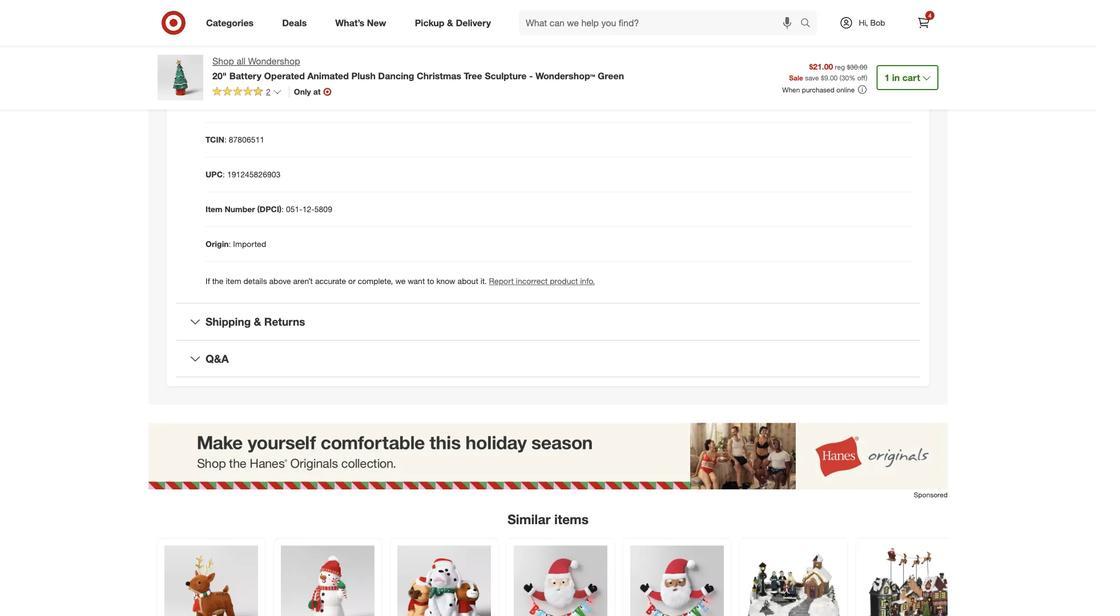 Task type: locate. For each thing, give the bounding box(es) containing it.
battery: 3 aa alkaline, required, included
[[206, 100, 357, 110]]

tree
[[464, 70, 482, 81]]

30
[[842, 73, 849, 82]]

the
[[212, 276, 224, 286]]

: left 87806511
[[224, 135, 227, 145]]

what's new link
[[326, 10, 401, 35]]

191245826903
[[227, 170, 281, 180]]

12.5" battery operated animated plush snowman christmas figurine - wondershop™ white image
[[281, 546, 375, 617]]

1 in cart
[[885, 72, 921, 83]]

2 22" battery operated animated christmas santa with 'believe' sign - wondershop™ red/white image from the left
[[630, 546, 724, 617]]

battery operated animated plush dogs christmas figurine - wondershop™ image
[[397, 546, 491, 617]]

indoor/outdoor:
[[206, 30, 267, 40]]

complete,
[[358, 276, 393, 286]]

plush
[[351, 70, 376, 81]]

homcom christmas village, choir animated winter wonderland set with multicolored led light, battery operated christmas decoration image
[[747, 546, 841, 617]]

similar
[[508, 512, 551, 528]]

when
[[783, 85, 800, 94]]

green
[[598, 70, 624, 81]]

sale
[[789, 73, 803, 82]]

it.
[[481, 276, 487, 286]]

product
[[550, 276, 578, 286]]

(
[[840, 73, 842, 82]]

aa
[[245, 100, 255, 110]]

22" battery operated animated christmas santa with 'believe' sign - wondershop™ red/white image
[[514, 546, 608, 617], [630, 546, 724, 617]]

1 vertical spatial &
[[254, 315, 261, 328]]

report
[[489, 276, 514, 286]]

or
[[348, 276, 356, 286]]

to
[[427, 276, 434, 286]]

What can we help you find? suggestions appear below search field
[[519, 10, 803, 35]]

want
[[408, 276, 425, 286]]

image of 20" battery operated animated plush dancing christmas tree sculpture - wondershop™ green image
[[158, 55, 203, 101]]

only at
[[294, 87, 321, 97]]

sculpture
[[485, 70, 527, 81]]

: left 191245826903
[[223, 170, 225, 180]]

new
[[367, 17, 386, 28]]

shipping & returns button
[[176, 304, 921, 340]]

material:
[[206, 65, 239, 75]]

details
[[244, 276, 267, 286]]

hi, bob
[[859, 18, 885, 28]]

: left "imported"
[[229, 239, 231, 249]]

sponsored
[[914, 491, 948, 499]]

purchased
[[802, 85, 835, 94]]

5809
[[315, 204, 332, 214]]

1 horizontal spatial &
[[447, 17, 453, 28]]

& inside dropdown button
[[254, 315, 261, 328]]

& for pickup
[[447, 17, 453, 28]]

q&a
[[206, 352, 229, 365]]

know
[[437, 276, 456, 286]]

& left returns
[[254, 315, 261, 328]]

$
[[821, 73, 825, 82]]

categories
[[206, 17, 254, 28]]

operated
[[264, 70, 305, 81]]

items
[[554, 512, 589, 528]]

0 vertical spatial &
[[447, 17, 453, 28]]

shipping & returns
[[206, 315, 305, 328]]

&
[[447, 17, 453, 28], [254, 315, 261, 328]]

categories link
[[196, 10, 268, 35]]

0 horizontal spatial 22" battery operated animated christmas santa with 'believe' sign - wondershop™ red/white image
[[514, 546, 608, 617]]

1 horizontal spatial 22" battery operated animated christmas santa with 'believe' sign - wondershop™ red/white image
[[630, 546, 724, 617]]

upc
[[206, 170, 223, 180]]

%
[[849, 73, 856, 82]]

search button
[[795, 10, 823, 38]]

deals
[[282, 17, 307, 28]]

1 22" battery operated animated christmas santa with 'believe' sign - wondershop™ red/white image from the left
[[514, 546, 608, 617]]

upc : 191245826903
[[206, 170, 281, 180]]

report incorrect product info. button
[[489, 276, 595, 287]]

& right pickup
[[447, 17, 453, 28]]

shop all wondershop 20" battery operated animated plush dancing christmas tree sculpture - wondershop™ green
[[212, 56, 624, 81]]

material: plaster
[[206, 65, 266, 75]]

christmas
[[417, 70, 461, 81]]

reg
[[835, 63, 845, 71]]

aren't
[[293, 276, 313, 286]]

if
[[206, 276, 210, 286]]

we
[[395, 276, 406, 286]]

051-
[[286, 204, 303, 214]]

returns
[[264, 315, 305, 328]]

above
[[269, 276, 291, 286]]

pickup & delivery link
[[405, 10, 505, 35]]

bob
[[871, 18, 885, 28]]

0 horizontal spatial &
[[254, 315, 261, 328]]

when purchased online
[[783, 85, 855, 94]]

1 in cart for 20" battery operated animated plush dancing christmas tree sculpture - wondershop™ green element
[[885, 72, 921, 83]]

advertisement region
[[148, 424, 948, 490]]

$21.00
[[809, 61, 833, 71]]



Task type: describe. For each thing, give the bounding box(es) containing it.
dancing
[[378, 70, 414, 81]]

13" battery operated animated plush dancing reindeer christmas figurine - wondershop™ brown image
[[164, 546, 258, 617]]

(dpci)
[[257, 204, 282, 214]]

delivery
[[456, 17, 491, 28]]

required,
[[289, 100, 324, 110]]

animated
[[307, 70, 349, 81]]

: for 191245826903
[[223, 170, 225, 180]]

2
[[266, 87, 271, 97]]

item
[[226, 276, 241, 286]]

item number (dpci) : 051-12-5809
[[206, 204, 332, 214]]

info.
[[580, 276, 595, 286]]

wondershop
[[248, 56, 300, 67]]

if the item details above aren't accurate or complete, we want to know about it. report incorrect product info.
[[206, 276, 595, 286]]

cart
[[903, 72, 921, 83]]

1
[[885, 72, 890, 83]]

save
[[805, 73, 819, 82]]

4
[[929, 12, 932, 19]]

at
[[313, 87, 321, 97]]

online
[[837, 85, 855, 94]]

9.00
[[825, 73, 838, 82]]

accurate
[[315, 276, 346, 286]]

search
[[795, 18, 823, 29]]

included
[[326, 100, 357, 110]]

battery
[[229, 70, 262, 81]]

off
[[858, 73, 866, 82]]

in
[[892, 72, 900, 83]]

12-
[[303, 204, 315, 214]]

similar items region
[[148, 424, 964, 617]]

2 link
[[212, 86, 282, 99]]

pickup
[[415, 17, 445, 28]]

what's
[[335, 17, 365, 28]]

imported
[[233, 239, 266, 249]]

tcin
[[206, 135, 224, 145]]

number
[[225, 204, 255, 214]]

& for shipping
[[254, 315, 261, 328]]

only
[[294, 87, 311, 97]]

all
[[237, 56, 246, 67]]

87806511
[[229, 135, 264, 145]]

)
[[866, 73, 868, 82]]

20"
[[212, 70, 227, 81]]

incorrect
[[516, 276, 548, 286]]

battery:
[[206, 100, 236, 110]]

tcin : 87806511
[[206, 135, 264, 145]]

item
[[206, 204, 222, 214]]

plaster
[[241, 65, 266, 75]]

about
[[458, 276, 478, 286]]

: for imported
[[229, 239, 231, 249]]

shop
[[212, 56, 234, 67]]

: for 87806511
[[224, 135, 227, 145]]

similar items
[[508, 512, 589, 528]]

hi,
[[859, 18, 868, 28]]

4 link
[[911, 10, 937, 35]]

3
[[238, 100, 243, 110]]

alkaline,
[[257, 100, 287, 110]]

origin
[[206, 239, 229, 249]]

origin : imported
[[206, 239, 266, 249]]

$30.00
[[847, 63, 868, 71]]

pickup & delivery
[[415, 17, 491, 28]]

deals link
[[273, 10, 321, 35]]

q&a button
[[176, 341, 921, 377]]

homcom christmas village, santa & deer skating pond animated winter wonderland set with multicolored led light, battery operated christmas decoration image
[[863, 546, 957, 617]]

what's new
[[335, 17, 386, 28]]

$21.00 reg $30.00 sale save $ 9.00 ( 30 % off )
[[789, 61, 868, 82]]

-
[[529, 70, 533, 81]]

: left 051-
[[282, 204, 284, 214]]



Task type: vqa. For each thing, say whether or not it's contained in the screenshot.
THE REQUIRED,
yes



